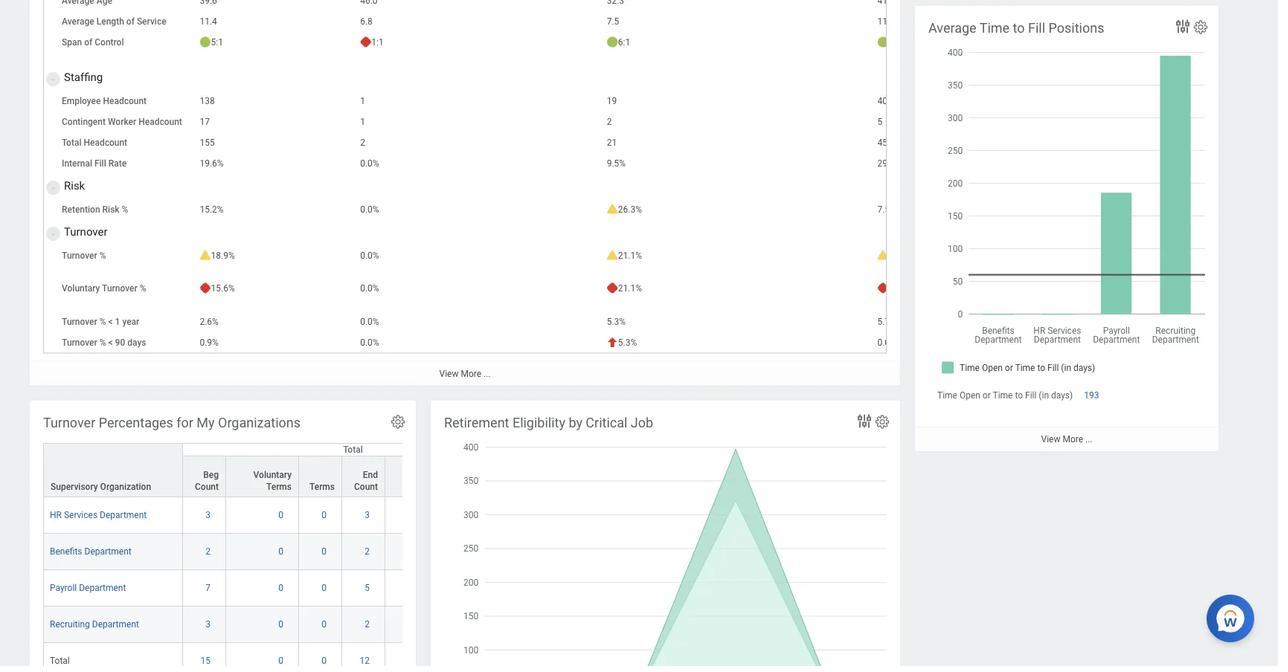 Task type: describe. For each thing, give the bounding box(es) containing it.
terms button
[[299, 457, 342, 497]]

supervisory organization button
[[44, 444, 182, 497]]

average length of service
[[62, 17, 166, 27]]

15
[[201, 656, 211, 666]]

19.6%
[[200, 159, 224, 169]]

beg
[[203, 470, 219, 480]]

0.9%
[[200, 338, 219, 349]]

turnover for turnover percentages for my organizations
[[43, 415, 95, 431]]

turnover percentages for my organizations element
[[30, 401, 524, 667]]

1 for 17
[[360, 117, 365, 128]]

193 button
[[1084, 390, 1102, 402]]

collapse image for staffing
[[47, 71, 56, 89]]

percentages
[[99, 415, 173, 431]]

0 vertical spatial to
[[1013, 20, 1025, 36]]

headcount for total headcount
[[84, 138, 127, 149]]

voluntary turnover % image for payroll department
[[391, 582, 452, 594]]

3 for 3
[[206, 510, 211, 521]]

12
[[360, 656, 370, 666]]

total element
[[50, 653, 70, 666]]

beg count button
[[183, 457, 225, 497]]

138
[[200, 96, 215, 107]]

5.7%
[[878, 317, 897, 328]]

eligibility
[[513, 415, 565, 431]]

services
[[64, 510, 98, 521]]

retirement eligibility by critical job
[[444, 415, 653, 431]]

15.7% for 15.6%
[[889, 284, 913, 294]]

rate
[[108, 159, 127, 169]]

retirement
[[444, 415, 509, 431]]

critical
[[586, 415, 628, 431]]

or
[[983, 390, 991, 401]]

row containing recruiting department
[[43, 607, 524, 643]]

configure and view chart data image for average time to fill positions
[[1174, 17, 1192, 35]]

headcount for employee headcount
[[103, 96, 147, 107]]

row containing hr services department
[[43, 498, 524, 534]]

view for bottom view more ... link
[[1041, 434, 1061, 445]]

worker
[[108, 117, 136, 128]]

0.0% for turnover % < 90 days
[[360, 338, 379, 349]]

turnover percentages for my organizations
[[43, 415, 301, 431]]

15.2%
[[200, 205, 224, 216]]

department down the organization
[[100, 510, 147, 521]]

employee headcount
[[62, 96, 147, 107]]

employee
[[62, 96, 101, 107]]

... for bottom view more ... link
[[1086, 434, 1093, 445]]

21
[[607, 138, 617, 149]]

2 vertical spatial fill
[[1025, 390, 1037, 401]]

collapse image
[[47, 226, 56, 244]]

18.9%
[[211, 251, 235, 262]]

1 for 138
[[360, 96, 365, 107]]

15.7% for 18.9%
[[889, 251, 913, 262]]

recruiting department
[[50, 620, 139, 630]]

1 vertical spatial view more ... link
[[915, 427, 1219, 452]]

5 button
[[365, 582, 372, 594]]

average time to fill positions
[[929, 20, 1105, 36]]

... for view more ... link inside global support organization health element
[[484, 369, 491, 379]]

row containing payroll department
[[43, 570, 524, 607]]

turnover inside voluntary turnover %
[[407, 482, 442, 492]]

retention
[[62, 205, 100, 216]]

1 vertical spatial headcount
[[139, 117, 182, 128]]

end count column header
[[342, 444, 385, 498]]

3 button for 3
[[206, 509, 213, 521]]

configure retirement eligibility by critical job image
[[874, 414, 891, 430]]

for
[[177, 415, 193, 431]]

retention risk %
[[62, 205, 128, 216]]

count for end
[[354, 482, 378, 492]]

terms inside terms popup button
[[310, 482, 335, 492]]

total for total headcount
[[62, 138, 81, 149]]

3 button down end count
[[365, 509, 372, 521]]

total for total element
[[50, 656, 70, 666]]

7.5
[[607, 17, 619, 27]]

configure average time to fill positions image
[[1193, 19, 1209, 35]]

155
[[200, 138, 215, 149]]

5 inside "button"
[[365, 583, 370, 594]]

193
[[1084, 390, 1099, 401]]

% inside voluntary turnover % "popup button"
[[444, 482, 451, 492]]

department for benefits department
[[84, 547, 131, 557]]

hr services department
[[50, 510, 147, 521]]

view more ... link inside global support organization health element
[[30, 361, 900, 386]]

beg count
[[195, 470, 219, 492]]

1:1
[[372, 38, 384, 48]]

more for bottom view more ... link
[[1063, 434, 1083, 445]]

21.1% for 18.9%
[[618, 251, 642, 262]]

end count button
[[342, 457, 385, 497]]

0.0% for turnover % < 1 year
[[360, 317, 379, 328]]

days
[[127, 338, 146, 349]]

voluntary for voluntary turnover % "popup button" in the bottom of the page
[[413, 470, 451, 480]]

configure turnover percentages for my organizations image
[[390, 414, 406, 430]]

5 inside global support organization health element
[[878, 117, 883, 128]]

turnover % < 90 days
[[62, 338, 146, 349]]

count for beg
[[195, 482, 219, 492]]

29.8%
[[878, 159, 902, 169]]

voluntary terms
[[253, 470, 292, 492]]

26.3%
[[618, 205, 642, 216]]

3 button for 2
[[206, 619, 213, 631]]

5 voluntary turnover % image from the top
[[391, 655, 452, 667]]

average for average time to fill positions
[[929, 20, 977, 36]]

% down "retention risk %"
[[99, 251, 106, 262]]

2 button for 3
[[365, 619, 372, 631]]

21.1% for 15.6%
[[618, 284, 642, 294]]

retirement eligibility by critical job element
[[431, 401, 900, 667]]

1 vertical spatial 5.3%
[[618, 338, 637, 349]]

view more ... for bottom view more ... link
[[1041, 434, 1093, 445]]

2.6%
[[200, 317, 219, 328]]

service
[[137, 17, 166, 27]]

turnover for turnover % < 1 year
[[62, 317, 97, 328]]

7.5%
[[878, 205, 897, 216]]

hr services department link
[[50, 507, 147, 521]]

organizations
[[218, 415, 301, 431]]

0 vertical spatial risk
[[64, 180, 85, 193]]

6:1
[[618, 38, 630, 48]]

recruiting department link
[[50, 617, 139, 630]]

payroll department
[[50, 583, 126, 594]]

(in
[[1039, 390, 1049, 401]]

turnover for turnover %
[[62, 251, 97, 262]]

total headcount
[[62, 138, 127, 149]]

turnover for turnover
[[64, 226, 108, 239]]

15 button
[[201, 655, 213, 667]]

17
[[200, 117, 210, 128]]

by
[[569, 415, 583, 431]]

configure and view chart data image for retirement eligibility by critical job
[[856, 413, 874, 430]]

benefits
[[50, 547, 82, 557]]

row containing beg count
[[43, 444, 524, 498]]

19
[[607, 96, 617, 107]]

days)
[[1051, 390, 1073, 401]]

90
[[115, 338, 125, 349]]

hr
[[50, 510, 62, 521]]

internal
[[62, 159, 92, 169]]

department for recruiting department
[[92, 620, 139, 630]]



Task type: vqa. For each thing, say whether or not it's contained in the screenshot.
notifications large Icon
no



Task type: locate. For each thing, give the bounding box(es) containing it.
time open or time to fill (in days)
[[938, 390, 1073, 401]]

0 horizontal spatial count
[[195, 482, 219, 492]]

1 vertical spatial 5
[[365, 583, 370, 594]]

turnover
[[64, 226, 108, 239], [62, 251, 97, 262], [102, 284, 137, 294], [62, 317, 97, 328], [62, 338, 97, 349], [43, 415, 95, 431], [407, 482, 442, 492]]

span of control
[[62, 38, 124, 48]]

of
[[126, 17, 135, 27], [84, 38, 92, 48]]

0 vertical spatial collapse image
[[47, 71, 56, 89]]

15.7% down 7.5%
[[889, 251, 913, 262]]

... up retirement
[[484, 369, 491, 379]]

0 horizontal spatial voluntary turnover %
[[62, 284, 146, 294]]

control
[[95, 38, 124, 48]]

more
[[461, 369, 481, 379], [1063, 434, 1083, 445]]

0 vertical spatial ...
[[484, 369, 491, 379]]

total button
[[183, 444, 523, 456]]

configure and view chart data image inside the average time to fill positions element
[[1174, 17, 1192, 35]]

configure and view chart data image
[[1174, 17, 1192, 35], [856, 413, 874, 430]]

... down 193 on the bottom right of the page
[[1086, 434, 1093, 445]]

2 row from the top
[[43, 444, 524, 498]]

view more ... inside global support organization health element
[[439, 369, 491, 379]]

average inside global support organization health element
[[62, 17, 94, 27]]

to
[[1013, 20, 1025, 36], [1015, 390, 1023, 401]]

2 horizontal spatial voluntary
[[413, 470, 451, 480]]

1 horizontal spatial count
[[354, 482, 378, 492]]

to left positions
[[1013, 20, 1025, 36]]

3 up 15 button
[[206, 620, 211, 630]]

1 vertical spatial more
[[1063, 434, 1083, 445]]

to left (in
[[1015, 390, 1023, 401]]

recruiting
[[50, 620, 90, 630]]

2 button up 5 "button"
[[365, 546, 372, 558]]

terms inside 'voluntary terms'
[[266, 482, 292, 492]]

0.0% for internal fill rate
[[360, 159, 379, 169]]

configure and view chart data image left the configure average time to fill positions 'image'
[[1174, 17, 1192, 35]]

voluntary left terms popup button
[[253, 470, 292, 480]]

end
[[363, 470, 378, 480]]

voluntary down turnover %
[[62, 284, 100, 294]]

1 horizontal spatial of
[[126, 17, 135, 27]]

15.7% up the 5.7%
[[889, 284, 913, 294]]

1 horizontal spatial configure and view chart data image
[[1174, 17, 1192, 35]]

end count
[[354, 470, 378, 492]]

row containing benefits department
[[43, 534, 524, 570]]

0 horizontal spatial 5
[[365, 583, 370, 594]]

0 vertical spatial more
[[461, 369, 481, 379]]

department down hr services department in the left of the page
[[84, 547, 131, 557]]

risk right "retention"
[[102, 205, 120, 216]]

1 horizontal spatial average
[[929, 20, 977, 36]]

% up days
[[140, 284, 146, 294]]

< left 90
[[108, 338, 113, 349]]

1 horizontal spatial view
[[1041, 434, 1061, 445]]

span
[[62, 38, 82, 48]]

total inside popup button
[[343, 445, 363, 455]]

0 horizontal spatial view
[[439, 369, 459, 379]]

4 voluntary turnover % image from the top
[[391, 619, 452, 631]]

0 vertical spatial fill
[[1028, 20, 1046, 36]]

1 horizontal spatial ...
[[1086, 434, 1093, 445]]

0 vertical spatial <
[[108, 317, 113, 328]]

0 vertical spatial 5.3%
[[607, 317, 626, 328]]

1 vertical spatial voluntary turnover %
[[407, 470, 451, 492]]

1 horizontal spatial more
[[1063, 434, 1083, 445]]

0 vertical spatial 5
[[878, 117, 883, 128]]

1 horizontal spatial voluntary
[[253, 470, 292, 480]]

1 vertical spatial of
[[84, 38, 92, 48]]

0 horizontal spatial terms
[[266, 482, 292, 492]]

average for average length of service
[[62, 17, 94, 27]]

1 vertical spatial total
[[343, 445, 363, 455]]

0 horizontal spatial view more ... link
[[30, 361, 900, 386]]

3 down end count
[[365, 510, 370, 521]]

total up internal
[[62, 138, 81, 149]]

collapse image for risk
[[47, 180, 56, 198]]

0 vertical spatial 15.7%
[[889, 251, 913, 262]]

2 button up 7
[[206, 546, 213, 558]]

1 vertical spatial to
[[1015, 390, 1023, 401]]

1 horizontal spatial terms
[[310, 482, 335, 492]]

voluntary inside voluntary turnover %
[[413, 470, 451, 480]]

< for 90
[[108, 338, 113, 349]]

view up retirement
[[439, 369, 459, 379]]

total down recruiting
[[50, 656, 70, 666]]

... inside global support organization health element
[[484, 369, 491, 379]]

1 terms from the left
[[266, 482, 292, 492]]

view inside global support organization health element
[[439, 369, 459, 379]]

1 horizontal spatial voluntary turnover %
[[407, 470, 451, 492]]

voluntary turnover % image for benefits department
[[391, 546, 452, 558]]

count down end
[[354, 482, 378, 492]]

beg count column header
[[183, 444, 226, 498]]

3 button up 15 button
[[206, 619, 213, 631]]

2 vertical spatial 1
[[115, 317, 120, 328]]

row
[[43, 443, 524, 498], [43, 444, 524, 498], [43, 498, 524, 534], [43, 534, 524, 570], [43, 570, 524, 607], [43, 607, 524, 643], [43, 643, 524, 667]]

fill left (in
[[1025, 390, 1037, 401]]

view inside the average time to fill positions element
[[1041, 434, 1061, 445]]

turnover %
[[62, 251, 106, 262]]

voluntary turnover % up turnover % < 1 year
[[62, 284, 146, 294]]

view more ... link up retirement
[[30, 361, 900, 386]]

voluntary inside global support organization health element
[[62, 284, 100, 294]]

terms column header
[[299, 444, 342, 498]]

0 vertical spatial view
[[439, 369, 459, 379]]

voluntary terms button
[[226, 457, 298, 497]]

1 21.1% from the top
[[618, 251, 642, 262]]

average right 11.2 at the right top of page
[[929, 20, 977, 36]]

benefits department link
[[50, 544, 131, 557]]

1 horizontal spatial view more ...
[[1041, 434, 1093, 445]]

fill inside global support organization health element
[[94, 159, 106, 169]]

benefits department
[[50, 547, 131, 557]]

payroll
[[50, 583, 77, 594]]

4 row from the top
[[43, 534, 524, 570]]

job
[[631, 415, 653, 431]]

0.0% for retention risk %
[[360, 205, 379, 216]]

voluntary turnover % inside "popup button"
[[407, 470, 451, 492]]

0 vertical spatial view more ... link
[[30, 361, 900, 386]]

0.0% for turnover %
[[360, 251, 379, 262]]

collapse image left the staffing
[[47, 71, 56, 89]]

1 vertical spatial <
[[108, 338, 113, 349]]

department right recruiting
[[92, 620, 139, 630]]

view more ... link down days)
[[915, 427, 1219, 452]]

2 button
[[206, 546, 213, 558], [365, 546, 372, 558], [365, 619, 372, 631]]

turnover % < 1 year
[[62, 317, 139, 328]]

voluntary inside popup button
[[253, 470, 292, 480]]

configure and view chart data image left configure retirement eligibility by critical job image
[[856, 413, 874, 430]]

12 button
[[360, 655, 372, 667]]

terms left terms popup button
[[266, 482, 292, 492]]

more inside global support organization health element
[[461, 369, 481, 379]]

of right length on the left top of page
[[126, 17, 135, 27]]

0
[[278, 510, 284, 521], [322, 510, 327, 521], [278, 547, 284, 557], [322, 547, 327, 557], [278, 583, 284, 594], [322, 583, 327, 594], [278, 620, 284, 630], [322, 620, 327, 630], [278, 656, 284, 666], [322, 656, 327, 666]]

risk down internal
[[64, 180, 85, 193]]

count
[[195, 482, 219, 492], [354, 482, 378, 492]]

global support organization health element
[[30, 0, 1278, 386]]

% right "retention"
[[122, 205, 128, 216]]

view down (in
[[1041, 434, 1061, 445]]

5 row from the top
[[43, 570, 524, 607]]

1 vertical spatial collapse image
[[47, 180, 56, 198]]

2 button up 12 button
[[365, 619, 372, 631]]

5 down 40
[[878, 117, 883, 128]]

total up end count popup button
[[343, 445, 363, 455]]

view more ... down days)
[[1041, 434, 1093, 445]]

4:1
[[889, 38, 901, 48]]

% down retirement
[[444, 482, 451, 492]]

0.0% for voluntary turnover %
[[360, 284, 379, 294]]

count down 'beg'
[[195, 482, 219, 492]]

organization
[[100, 482, 151, 492]]

0 horizontal spatial of
[[84, 38, 92, 48]]

voluntary turnover %
[[62, 284, 146, 294], [407, 470, 451, 492]]

< left year at the top left
[[108, 317, 113, 328]]

contingent worker headcount
[[62, 117, 182, 128]]

turnover for turnover % < 90 days
[[62, 338, 97, 349]]

0 vertical spatial view more ...
[[439, 369, 491, 379]]

collapse image up collapse image
[[47, 180, 56, 198]]

1 vertical spatial configure and view chart data image
[[856, 413, 874, 430]]

terms
[[266, 482, 292, 492], [310, 482, 335, 492]]

department
[[100, 510, 147, 521], [84, 547, 131, 557], [79, 583, 126, 594], [92, 620, 139, 630]]

3 for 2
[[206, 620, 211, 630]]

voluntary right end
[[413, 470, 451, 480]]

voluntary turnover % inside global support organization health element
[[62, 284, 146, 294]]

6 row from the top
[[43, 607, 524, 643]]

0 horizontal spatial voluntary
[[62, 284, 100, 294]]

open
[[960, 390, 981, 401]]

risk
[[64, 180, 85, 193], [102, 205, 120, 216]]

1 horizontal spatial view more ... link
[[915, 427, 1219, 452]]

voluntary turnover % image
[[391, 509, 452, 521], [391, 546, 452, 558], [391, 582, 452, 594], [391, 619, 452, 631], [391, 655, 452, 667]]

view more ...
[[439, 369, 491, 379], [1041, 434, 1093, 445]]

view more ... inside the average time to fill positions element
[[1041, 434, 1093, 445]]

view more ... for view more ... link inside global support organization health element
[[439, 369, 491, 379]]

2 < from the top
[[108, 338, 113, 349]]

view for view more ... link inside global support organization health element
[[439, 369, 459, 379]]

3 voluntary turnover % image from the top
[[391, 582, 452, 594]]

... inside the average time to fill positions element
[[1086, 434, 1093, 445]]

voluntary turnover % image for hr services department
[[391, 509, 452, 521]]

more for view more ... link inside global support organization health element
[[461, 369, 481, 379]]

45
[[878, 138, 888, 149]]

1 vertical spatial fill
[[94, 159, 106, 169]]

3 row from the top
[[43, 498, 524, 534]]

fill left rate
[[94, 159, 106, 169]]

collapse image
[[47, 71, 56, 89], [47, 180, 56, 198]]

configure and view chart data image inside retirement eligibility by critical job element
[[856, 413, 874, 430]]

2 terms from the left
[[310, 482, 335, 492]]

0 vertical spatial configure and view chart data image
[[1174, 17, 1192, 35]]

1 15.7% from the top
[[889, 251, 913, 262]]

department for payroll department
[[79, 583, 126, 594]]

21.1%
[[618, 251, 642, 262], [618, 284, 642, 294]]

2 21.1% from the top
[[618, 284, 642, 294]]

0 horizontal spatial average
[[62, 17, 94, 27]]

11.4
[[200, 17, 217, 27]]

0 horizontal spatial risk
[[64, 180, 85, 193]]

7 button
[[206, 582, 213, 594]]

9.5%
[[607, 159, 626, 169]]

voluntary turnover % image for recruiting department
[[391, 619, 452, 631]]

voluntary turnover % right end
[[407, 470, 451, 492]]

voluntary for the voluntary terms popup button
[[253, 470, 292, 480]]

1 vertical spatial risk
[[102, 205, 120, 216]]

0 vertical spatial of
[[126, 17, 135, 27]]

15.6%
[[211, 284, 235, 294]]

1 count from the left
[[195, 482, 219, 492]]

voluntary turnover % button
[[385, 457, 458, 497]]

0 vertical spatial 1
[[360, 96, 365, 107]]

0 vertical spatial total
[[62, 138, 81, 149]]

2 vertical spatial headcount
[[84, 138, 127, 149]]

3 button down beg count
[[206, 509, 213, 521]]

headcount right 'worker'
[[139, 117, 182, 128]]

fill
[[1028, 20, 1046, 36], [94, 159, 106, 169], [1025, 390, 1037, 401]]

2 count from the left
[[354, 482, 378, 492]]

40
[[878, 96, 888, 107]]

view more ... up retirement
[[439, 369, 491, 379]]

terms left end count popup button
[[310, 482, 335, 492]]

1 vertical spatial 1
[[360, 117, 365, 128]]

2 collapse image from the top
[[47, 180, 56, 198]]

1 vertical spatial 21.1%
[[618, 284, 642, 294]]

<
[[108, 317, 113, 328], [108, 338, 113, 349]]

of right span
[[84, 38, 92, 48]]

1 vertical spatial view
[[1041, 434, 1061, 445]]

7 row from the top
[[43, 643, 524, 667]]

3 down beg count
[[206, 510, 211, 521]]

payroll department link
[[50, 580, 126, 594]]

supervisory organization
[[51, 482, 151, 492]]

5 up 12 button
[[365, 583, 370, 594]]

3
[[206, 510, 211, 521], [365, 510, 370, 521], [206, 620, 211, 630]]

0 horizontal spatial configure and view chart data image
[[856, 413, 874, 430]]

fill left positions
[[1028, 20, 1046, 36]]

0 vertical spatial 21.1%
[[618, 251, 642, 262]]

more inside the average time to fill positions element
[[1063, 434, 1083, 445]]

% up the "turnover % < 90 days"
[[99, 317, 106, 328]]

0 horizontal spatial view more ...
[[439, 369, 491, 379]]

voluntary terms column header
[[226, 444, 299, 498]]

3 button
[[206, 509, 213, 521], [365, 509, 372, 521], [206, 619, 213, 631]]

average
[[62, 17, 94, 27], [929, 20, 977, 36]]

more up retirement
[[461, 369, 481, 379]]

supervisory organization column header
[[43, 443, 183, 498]]

total inside global support organization health element
[[62, 138, 81, 149]]

2 button for 2
[[365, 546, 372, 558]]

0 horizontal spatial more
[[461, 369, 481, 379]]

7
[[206, 583, 211, 594]]

my
[[197, 415, 215, 431]]

average time to fill positions element
[[915, 6, 1219, 452]]

% left 90
[[99, 338, 106, 349]]

1 horizontal spatial 5
[[878, 117, 883, 128]]

view more ... link
[[30, 361, 900, 386], [915, 427, 1219, 452]]

11.2
[[878, 17, 895, 27]]

1 voluntary turnover % image from the top
[[391, 509, 452, 521]]

< for 1
[[108, 317, 113, 328]]

0 horizontal spatial ...
[[484, 369, 491, 379]]

2 voluntary turnover % image from the top
[[391, 546, 452, 558]]

2 15.7% from the top
[[889, 284, 913, 294]]

1 row from the top
[[43, 443, 524, 498]]

supervisory
[[51, 482, 98, 492]]

1 collapse image from the top
[[47, 71, 56, 89]]

internal fill rate
[[62, 159, 127, 169]]

more down days)
[[1063, 434, 1083, 445]]

1 < from the top
[[108, 317, 113, 328]]

0 vertical spatial headcount
[[103, 96, 147, 107]]

0 vertical spatial voluntary turnover %
[[62, 284, 146, 294]]

2 vertical spatial total
[[50, 656, 70, 666]]

1 vertical spatial 15.7%
[[889, 284, 913, 294]]

1 vertical spatial view more ...
[[1041, 434, 1093, 445]]

average up span
[[62, 17, 94, 27]]

headcount up 'worker'
[[103, 96, 147, 107]]

1 horizontal spatial risk
[[102, 205, 120, 216]]

staffing
[[64, 71, 103, 84]]

1 vertical spatial ...
[[1086, 434, 1093, 445]]

0.0%
[[360, 159, 379, 169], [360, 205, 379, 216], [360, 251, 379, 262], [360, 284, 379, 294], [360, 317, 379, 328], [360, 338, 379, 349], [878, 338, 897, 349]]

5:1
[[211, 38, 223, 48]]

department up the recruiting department link
[[79, 583, 126, 594]]

year
[[122, 317, 139, 328]]

headcount up internal fill rate
[[84, 138, 127, 149]]

length
[[97, 17, 124, 27]]



